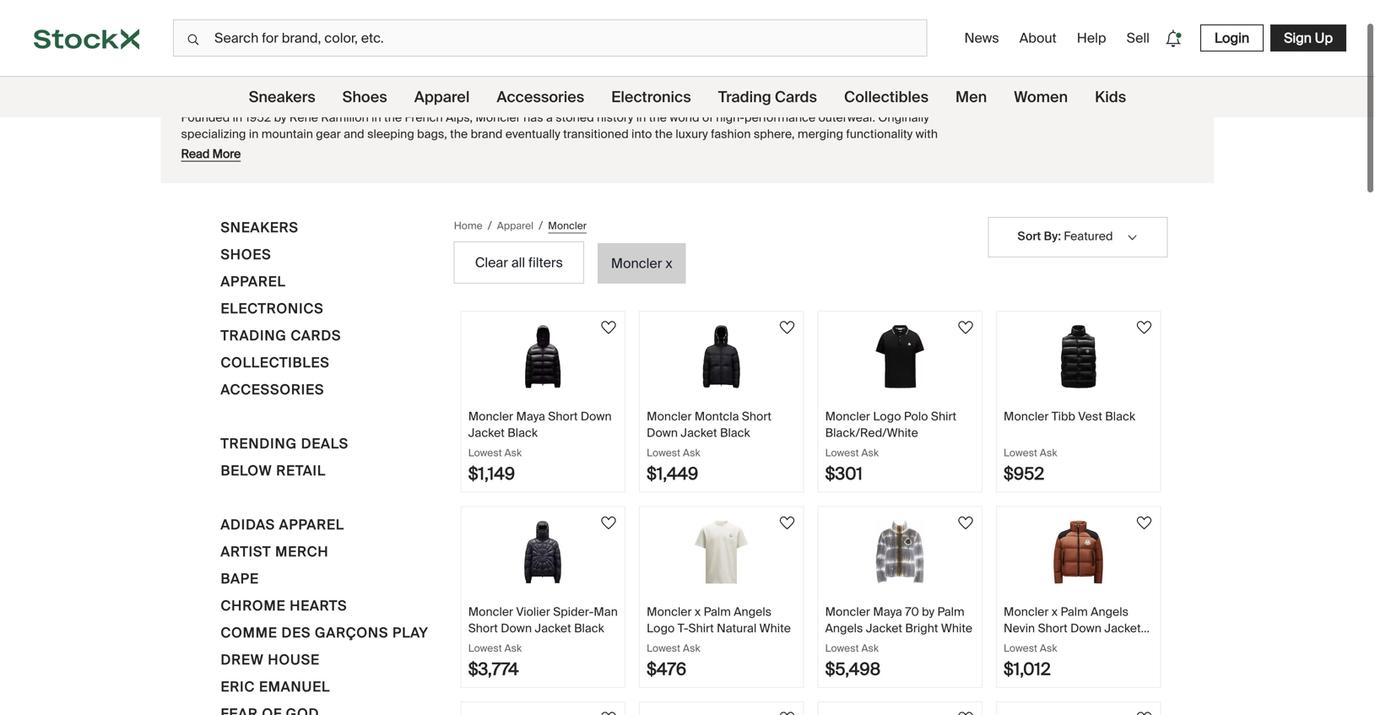Task type: locate. For each thing, give the bounding box(es) containing it.
trading cards down the electronics button
[[221, 327, 341, 344]]

maya for $5,498
[[873, 604, 902, 620]]

black down spider-
[[574, 620, 604, 636]]

moncler inside moncler x palm angels nevin short down jacket brown
[[1004, 604, 1049, 620]]

and down ramillon
[[344, 126, 364, 142]]

$952
[[1004, 463, 1045, 485]]

by up mountain
[[274, 110, 287, 125]]

0 vertical spatial has
[[524, 110, 543, 125]]

moncler inside "moncler maya 70 by palm angels jacket bright white lowest ask $5,498"
[[825, 604, 870, 620]]

short up $3,774
[[468, 620, 498, 636]]

ask up $952
[[1040, 446, 1057, 459]]

0 horizontal spatial trading
[[221, 327, 287, 344]]

ask up $1,149 on the left bottom of the page
[[505, 446, 522, 459]]

moncler x palm angels nevin short down jacket brown image
[[1020, 521, 1138, 584]]

maya
[[516, 409, 545, 424], [873, 604, 902, 620]]

follow image for ask
[[777, 317, 798, 338]]

trading up high-
[[718, 87, 771, 107]]

electronics up into
[[612, 87, 691, 107]]

of
[[702, 110, 713, 125], [913, 142, 924, 158], [346, 159, 357, 174], [782, 159, 793, 174]]

moncler inside moncler x palm angels logo t-shirt natural white lowest ask $476
[[647, 604, 692, 620]]

polo
[[904, 409, 928, 424]]

0 horizontal spatial x
[[666, 255, 673, 272]]

has down quilted
[[570, 159, 590, 174]]

black up $1,149 on the left bottom of the page
[[508, 425, 538, 441]]

ask inside moncler maya short down jacket black lowest ask $1,149
[[505, 446, 522, 459]]

apparel up merch
[[279, 516, 344, 534]]

1 vertical spatial collectibles
[[221, 354, 330, 371]]

into
[[632, 126, 652, 142]]

and up made
[[639, 142, 659, 158]]

1 / from the left
[[488, 218, 492, 233]]

angels up the natural
[[734, 604, 772, 620]]

sphere,
[[754, 126, 795, 142]]

collectibles button
[[221, 352, 330, 379]]

1 horizontal spatial accessories
[[497, 87, 584, 107]]

2 white from the left
[[941, 620, 973, 636]]

a up "but"
[[861, 142, 867, 158]]

moncler inside moncler violier spider-man short down jacket black lowest ask $3,774
[[468, 604, 513, 620]]

short down moncler maya short down jacket black image
[[548, 409, 578, 424]]

symbol
[[870, 142, 910, 158], [740, 159, 779, 174]]

outerwear.
[[819, 110, 875, 125]]

shoes down sneakers button
[[221, 246, 271, 263]]

trading cards link
[[718, 77, 817, 117]]

2 / from the left
[[539, 218, 543, 233]]

palm down moncler x palm angels nevin short down jacket brown image
[[1061, 604, 1088, 620]]

1 vertical spatial maya
[[873, 604, 902, 620]]

1 horizontal spatial by
[[456, 142, 469, 158]]

lowest up $1,449
[[647, 446, 681, 459]]

signature
[[683, 142, 734, 158]]

1 horizontal spatial symbol
[[870, 142, 910, 158]]

down down moncler maya short down jacket black image
[[581, 409, 612, 424]]

lowest inside moncler violier spider-man short down jacket black lowest ask $3,774
[[468, 642, 502, 655]]

all
[[511, 254, 525, 271]]

palm up bright
[[938, 604, 965, 620]]

palm for nevin
[[1061, 604, 1088, 620]]

1 palm from the left
[[704, 604, 731, 620]]

0 vertical spatial electronics
[[612, 87, 691, 107]]

moncler maya short down jacket black image
[[484, 325, 602, 388]]

women link
[[1014, 77, 1068, 117]]

logo
[[873, 409, 901, 424], [647, 620, 675, 636]]

ask up $1,449
[[683, 446, 700, 459]]

jacket inside moncler violier spider-man short down jacket black lowest ask $3,774
[[535, 620, 571, 636]]

bape
[[221, 570, 259, 588]]

moncler for moncler violier spider-man short down jacket black lowest ask $3,774
[[468, 604, 513, 620]]

emanuel
[[259, 678, 330, 696]]

deals
[[301, 435, 349, 453]]

became
[[813, 142, 858, 158]]

2 vertical spatial by
[[922, 604, 935, 620]]

made
[[638, 159, 670, 174]]

shoes
[[343, 87, 387, 107], [221, 246, 271, 263]]

0 horizontal spatial trading cards
[[221, 327, 341, 344]]

home
[[454, 219, 483, 232]]

1 horizontal spatial has
[[570, 159, 590, 174]]

lowest up $5,498
[[825, 642, 859, 655]]

down inside moncler montcla short down jacket black lowest ask $1,449
[[647, 425, 678, 441]]

trading down the electronics button
[[221, 327, 287, 344]]

logo left t-
[[647, 620, 675, 636]]

moncler inside moncler maya short down jacket black lowest ask $1,149
[[468, 409, 513, 424]]

by inside "moncler maya 70 by palm angels jacket bright white lowest ask $5,498"
[[922, 604, 935, 620]]

cards
[[775, 87, 817, 107], [291, 327, 341, 344]]

1 horizontal spatial /
[[539, 218, 543, 233]]

1 vertical spatial shoes
[[221, 246, 271, 263]]

0 vertical spatial cards
[[775, 87, 817, 107]]

0 vertical spatial brand
[[471, 126, 503, 142]]

logo inside moncler logo polo shirt black/red/white lowest ask $301
[[873, 409, 901, 424]]

white right bright
[[941, 620, 973, 636]]

angels inside moncler x palm angels logo t-shirt natural white lowest ask $476
[[734, 604, 772, 620]]

sort by : featured
[[1018, 228, 1113, 244]]

moncler for moncler x
[[611, 255, 662, 272]]

1 vertical spatial fashion
[[356, 175, 396, 190]]

men link
[[956, 77, 987, 117]]

angels for jacket
[[1091, 604, 1129, 620]]

0 vertical spatial sneakers
[[249, 87, 315, 107]]

apparel inside product category switcher element
[[414, 87, 470, 107]]

angels inside "moncler maya 70 by palm angels jacket bright white lowest ask $5,498"
[[825, 620, 863, 636]]

lowest inside moncler x palm angels logo t-shirt natural white lowest ask $476
[[647, 642, 681, 655]]

by left 'their'
[[456, 142, 469, 158]]

$1,449
[[647, 463, 698, 485]]

2 horizontal spatial angels
[[1091, 604, 1129, 620]]

maya inside moncler maya short down jacket black lowest ask $1,149
[[516, 409, 545, 424]]

gear
[[316, 126, 341, 142]]

x
[[666, 255, 673, 272], [695, 604, 701, 620], [1052, 604, 1058, 620]]

0 horizontal spatial accessories
[[221, 381, 324, 399]]

collectibles down trading cards button on the left top
[[221, 354, 330, 371]]

/ right apparel
[[539, 218, 543, 233]]

moncler inside moncler montcla short down jacket black lowest ask $1,449
[[647, 409, 692, 424]]

of down band,
[[782, 159, 793, 174]]

sneakers
[[249, 87, 315, 107], [221, 219, 299, 236]]

white inside moncler x palm angels logo t-shirt natural white lowest ask $476
[[760, 620, 791, 636]]

bape button
[[221, 568, 259, 595]]

trading inside button
[[221, 327, 287, 344]]

t-
[[678, 620, 689, 636]]

0 horizontal spatial white
[[760, 620, 791, 636]]

1 horizontal spatial shoes
[[343, 87, 387, 107]]

winter
[[796, 159, 829, 174]]

moncler for moncler x palm angels nevin short down jacket brown
[[1004, 604, 1049, 620]]

x for moncler x palm angels nevin short down jacket brown
[[1052, 604, 1058, 620]]

lowest inside "moncler maya 70 by palm angels jacket bright white lowest ask $5,498"
[[825, 642, 859, 655]]

ask inside moncler violier spider-man short down jacket black lowest ask $3,774
[[505, 642, 522, 655]]

down up $1,449
[[647, 425, 678, 441]]

ask inside moncler montcla short down jacket black lowest ask $1,449
[[683, 446, 700, 459]]

moncler for moncler maya short down jacket black lowest ask $1,149
[[468, 409, 513, 424]]

violier
[[516, 604, 550, 620]]

moncler logo polo shirt black/red/white lowest ask $301
[[825, 409, 957, 485]]

fashion down high-
[[711, 126, 751, 142]]

1 horizontal spatial trading cards
[[718, 87, 817, 107]]

$5,498
[[825, 659, 881, 680]]

2 horizontal spatial by
[[922, 604, 935, 620]]

palm
[[704, 604, 731, 620], [938, 604, 965, 620], [1061, 604, 1088, 620]]

/ right home on the top left
[[488, 218, 492, 233]]

of left high-
[[702, 110, 713, 125]]

distinctive
[[499, 142, 555, 158]]

logo up black/red/white at the bottom of the page
[[873, 409, 901, 424]]

kids
[[1095, 87, 1126, 107]]

the down its
[[289, 175, 307, 190]]

ask inside moncler logo polo shirt black/red/white lowest ask $301
[[862, 446, 879, 459]]

angels
[[734, 604, 772, 620], [1091, 604, 1129, 620], [825, 620, 863, 636]]

1 vertical spatial trading
[[221, 327, 287, 344]]

lowest inside moncler logo polo shirt black/red/white lowest ask $301
[[825, 446, 859, 459]]

lowest up $301
[[825, 446, 859, 459]]

below
[[221, 462, 272, 480]]

apparel down the shoes button
[[221, 273, 286, 290]]

0 horizontal spatial angels
[[734, 604, 772, 620]]

white right the natural
[[760, 620, 791, 636]]

cards up the performance at the right top
[[775, 87, 817, 107]]

fashion down haute
[[356, 175, 396, 190]]

moncler for moncler montcla short down jacket black lowest ask $1,449
[[647, 409, 692, 424]]

down down violier
[[501, 620, 532, 636]]

brand down signature
[[695, 159, 727, 174]]

1 vertical spatial cards
[[291, 327, 341, 344]]

1 horizontal spatial maya
[[873, 604, 902, 620]]

accessories up the eventually
[[497, 87, 584, 107]]

by for $5,498
[[922, 604, 935, 620]]

1 horizontal spatial shirt
[[931, 409, 957, 424]]

by right 70
[[922, 604, 935, 620]]

collectibles link
[[844, 77, 929, 117]]

the up 'sleeping'
[[384, 110, 402, 125]]

1 vertical spatial electronics
[[221, 300, 324, 317]]

2 horizontal spatial palm
[[1061, 604, 1088, 620]]

0 horizontal spatial logo
[[647, 620, 675, 636]]

2 palm from the left
[[938, 604, 965, 620]]

0 vertical spatial by
[[274, 110, 287, 125]]

1 horizontal spatial palm
[[938, 604, 965, 620]]

0 horizontal spatial maya
[[516, 409, 545, 424]]

collectibles up the originally
[[844, 87, 929, 107]]

maya left 70
[[873, 604, 902, 620]]

lowest up '$476'
[[647, 642, 681, 655]]

drew
[[221, 651, 264, 669]]

vest
[[1078, 409, 1103, 424]]

1 horizontal spatial collectibles
[[844, 87, 929, 107]]

1 vertical spatial brand
[[695, 159, 727, 174]]

cards down the electronics button
[[291, 327, 341, 344]]

short inside moncler x palm angels nevin short down jacket brown
[[1038, 620, 1068, 636]]

0 horizontal spatial has
[[524, 110, 543, 125]]

symbol down the tricolor
[[740, 159, 779, 174]]

brand's
[[235, 142, 276, 158]]

0 vertical spatial maya
[[516, 409, 545, 424]]

palm inside moncler x palm angels nevin short down jacket brown
[[1061, 604, 1088, 620]]

2 vertical spatial apparel
[[279, 516, 344, 534]]

apparel up alps,
[[414, 87, 470, 107]]

adidas apparel button
[[221, 514, 344, 541]]

0 vertical spatial shirt
[[931, 409, 957, 424]]

/
[[488, 218, 492, 233], [539, 218, 543, 233]]

moncler for moncler maya 70 by palm angels jacket bright white lowest ask $5,498
[[825, 604, 870, 620]]

0 horizontal spatial shirt
[[689, 620, 714, 636]]

0 vertical spatial collectibles
[[844, 87, 929, 107]]

1 horizontal spatial electronics
[[612, 87, 691, 107]]

fashion
[[711, 126, 751, 142], [356, 175, 396, 190]]

$301
[[825, 463, 863, 485]]

brand up 'their'
[[471, 126, 503, 142]]

2 horizontal spatial x
[[1052, 604, 1058, 620]]

1 vertical spatial apparel
[[221, 273, 286, 290]]

founded
[[181, 110, 230, 125]]

electronics button
[[221, 298, 324, 325]]

0 horizontal spatial brand
[[471, 126, 503, 142]]

the
[[384, 110, 402, 125], [649, 110, 667, 125], [450, 126, 468, 142], [655, 126, 673, 142], [662, 142, 680, 158], [289, 175, 307, 190]]

0 vertical spatial accessories
[[497, 87, 584, 107]]

ask inside moncler x palm angels logo t-shirt natural white lowest ask $476
[[683, 642, 700, 655]]

down right nevin
[[1071, 620, 1102, 636]]

electronics down apparel button at top left
[[221, 300, 324, 317]]

white inside "moncler maya 70 by palm angels jacket bright white lowest ask $5,498"
[[941, 620, 973, 636]]

black down montcla
[[720, 425, 750, 441]]

maya down moncler maya short down jacket black image
[[516, 409, 545, 424]]

1 horizontal spatial logo
[[873, 409, 901, 424]]

angels up $5,498
[[825, 620, 863, 636]]

x for moncler x
[[666, 255, 673, 272]]

1 vertical spatial has
[[570, 159, 590, 174]]

shirt left the natural
[[689, 620, 714, 636]]

palm inside moncler x palm angels logo t-shirt natural white lowest ask $476
[[704, 604, 731, 620]]

angels for natural
[[734, 604, 772, 620]]

moncler
[[181, 68, 283, 103], [476, 110, 521, 125], [548, 219, 587, 232], [611, 255, 662, 272], [468, 409, 513, 424], [647, 409, 692, 424], [825, 409, 870, 424], [1004, 409, 1049, 424], [468, 604, 513, 620], [647, 604, 692, 620], [825, 604, 870, 620], [1004, 604, 1049, 620]]

angels down moncler x palm angels nevin short down jacket brown image
[[1091, 604, 1129, 620]]

style.
[[181, 142, 209, 158]]

and up landscape.
[[439, 159, 460, 174]]

0 vertical spatial fashion
[[711, 126, 751, 142]]

the right into
[[655, 126, 673, 142]]

accessories down collectibles button
[[221, 381, 324, 399]]

1 vertical spatial logo
[[647, 620, 675, 636]]

short right nevin
[[1038, 620, 1068, 636]]

ask right brown at bottom
[[1040, 642, 1057, 655]]

follow image
[[599, 317, 619, 338], [1134, 317, 1155, 338], [1134, 513, 1155, 533], [777, 708, 798, 715], [956, 708, 976, 715], [1134, 708, 1155, 715]]

0 vertical spatial trading
[[718, 87, 771, 107]]

has up the eventually
[[524, 110, 543, 125]]

shoes up ramillon
[[343, 87, 387, 107]]

lowest down nevin
[[1004, 642, 1038, 655]]

cards inside product category switcher element
[[775, 87, 817, 107]]

jacket inside moncler x palm angels nevin short down jacket brown
[[1105, 620, 1141, 636]]

lowest up $1,149 on the left bottom of the page
[[468, 446, 502, 459]]

angels inside moncler x palm angels nevin short down jacket brown
[[1091, 604, 1129, 620]]

sleeping
[[367, 126, 414, 142]]

black/red/white
[[825, 425, 918, 441]]

moncler logo polo shirt black/red/white image
[[841, 325, 959, 388]]

trading cards inside product category switcher element
[[718, 87, 817, 107]]

eric emanuel
[[221, 678, 330, 696]]

men
[[956, 87, 987, 107]]

0 vertical spatial logo
[[873, 409, 901, 424]]

70
[[905, 604, 919, 620]]

short right montcla
[[742, 409, 772, 424]]

des
[[282, 624, 311, 642]]

0 vertical spatial apparel
[[414, 87, 470, 107]]

trading cards up the performance at the right top
[[718, 87, 817, 107]]

jacket
[[468, 425, 505, 441], [681, 425, 717, 441], [535, 620, 571, 636], [866, 620, 903, 636], [1105, 620, 1141, 636]]

0 horizontal spatial shoes
[[221, 246, 271, 263]]

the up this
[[662, 142, 680, 158]]

down inside moncler x palm angels nevin short down jacket brown
[[1071, 620, 1102, 636]]

0 horizontal spatial cards
[[291, 327, 341, 344]]

moncler inside the home / apparel / moncler
[[548, 219, 587, 232]]

only
[[613, 159, 635, 174]]

player
[[240, 175, 274, 190]]

1 horizontal spatial white
[[941, 620, 973, 636]]

x inside moncler x palm angels nevin short down jacket brown
[[1052, 604, 1058, 620]]

palm up the natural
[[704, 604, 731, 620]]

sneakers up the shoes button
[[221, 219, 299, 236]]

also
[[881, 159, 904, 174]]

retail
[[276, 462, 326, 480]]

sneakers up rené
[[249, 87, 315, 107]]

0 horizontal spatial fashion
[[356, 175, 396, 190]]

:
[[1058, 228, 1061, 244]]

ask down t-
[[683, 642, 700, 655]]

moncler inside moncler logo polo shirt black/red/white lowest ask $301
[[825, 409, 870, 424]]

x inside moncler x palm angels logo t-shirt natural white lowest ask $476
[[695, 604, 701, 620]]

high-
[[716, 110, 745, 125]]

1 horizontal spatial trading
[[718, 87, 771, 107]]

drew house button
[[221, 649, 320, 676]]

follow image for $301
[[956, 317, 976, 338]]

lowest up $952
[[1004, 446, 1038, 459]]

0 horizontal spatial /
[[488, 218, 492, 233]]

down inside moncler violier spider-man short down jacket black lowest ask $3,774
[[501, 620, 532, 636]]

in
[[233, 110, 242, 125], [372, 110, 381, 125], [637, 110, 646, 125], [249, 126, 259, 142], [277, 175, 286, 190]]

0 vertical spatial shoes
[[343, 87, 387, 107]]

follow image for bright
[[956, 513, 976, 533]]

follow image
[[777, 317, 798, 338], [956, 317, 976, 338], [599, 513, 619, 533], [777, 513, 798, 533], [956, 513, 976, 533], [599, 708, 619, 715]]

shirt right polo in the bottom of the page
[[931, 409, 957, 424]]

lowest inside lowest ask $1,012
[[1004, 642, 1038, 655]]

3 palm from the left
[[1061, 604, 1088, 620]]

ask down black/red/white at the bottom of the page
[[862, 446, 879, 459]]

lowest up $3,774
[[468, 642, 502, 655]]

0 vertical spatial trading cards
[[718, 87, 817, 107]]

mountain
[[262, 126, 313, 142]]

ask up $5,498
[[862, 642, 879, 655]]

lowest inside moncler montcla short down jacket black lowest ask $1,449
[[647, 446, 681, 459]]

$3,774
[[468, 659, 519, 680]]

symbol up 'also'
[[870, 142, 910, 158]]

sign up button
[[1271, 24, 1347, 52]]

short inside moncler maya short down jacket black lowest ask $1,149
[[548, 409, 578, 424]]

1 horizontal spatial angels
[[825, 620, 863, 636]]

1 vertical spatial accessories
[[221, 381, 324, 399]]

maya inside "moncler maya 70 by palm angels jacket bright white lowest ask $5,498"
[[873, 604, 902, 620]]

1 horizontal spatial cards
[[775, 87, 817, 107]]

1 vertical spatial shirt
[[689, 620, 714, 636]]

ask up $3,774
[[505, 642, 522, 655]]

1 white from the left
[[760, 620, 791, 636]]

women
[[1014, 87, 1068, 107]]

in up 'sleeping'
[[372, 110, 381, 125]]

clear all filters
[[475, 254, 563, 271]]

1 horizontal spatial x
[[695, 604, 701, 620]]

moncler x
[[611, 255, 673, 272]]

moncler for moncler tibb vest black
[[1004, 409, 1049, 424]]

moncler violier spider-man short down jacket black image
[[484, 521, 602, 584]]

below retail button
[[221, 460, 326, 487]]

0 horizontal spatial by
[[274, 110, 287, 125]]

notification unread icon image
[[1162, 27, 1185, 50]]

0 horizontal spatial palm
[[704, 604, 731, 620]]



Task type: describe. For each thing, give the bounding box(es) containing it.
ask inside lowest ask $1,012
[[1040, 642, 1057, 655]]

jacket inside moncler maya short down jacket black lowest ask $1,149
[[468, 425, 505, 441]]

white for $476
[[760, 620, 791, 636]]

tibb
[[1052, 409, 1076, 424]]

collectibles inside product category switcher element
[[844, 87, 929, 107]]

white for $5,498
[[941, 620, 973, 636]]

accessories inside product category switcher element
[[497, 87, 584, 107]]

black right vest
[[1105, 409, 1136, 424]]

luxury
[[676, 126, 708, 142]]

1 vertical spatial sneakers
[[221, 219, 299, 236]]

in up brand's
[[249, 126, 259, 142]]

news
[[965, 29, 999, 47]]

lowest ask $952
[[1004, 446, 1057, 485]]

landscape.
[[399, 175, 459, 190]]

login
[[1215, 29, 1250, 47]]

shirt inside moncler logo polo shirt black/red/white lowest ask $301
[[931, 409, 957, 424]]

chrome hearts
[[221, 597, 347, 615]]

ramillon
[[321, 110, 369, 125]]

sign up
[[1284, 29, 1333, 47]]

maya for $1,149
[[516, 409, 545, 424]]

brown
[[1004, 637, 1038, 652]]

x for moncler x palm angels logo t-shirt natural white lowest ask $476
[[695, 604, 701, 620]]

in up into
[[637, 110, 646, 125]]

1 horizontal spatial brand
[[695, 159, 727, 174]]

a right 'also'
[[907, 159, 913, 174]]

the up into
[[649, 110, 667, 125]]

logo inside moncler x palm angels logo t-shirt natural white lowest ask $476
[[647, 620, 675, 636]]

lowest ask $1,012
[[1004, 642, 1057, 680]]

this
[[672, 159, 692, 174]]

lowest inside moncler maya short down jacket black lowest ask $1,149
[[468, 446, 502, 459]]

french
[[405, 110, 443, 125]]

moncler for moncler
[[181, 68, 283, 103]]

palm inside "moncler maya 70 by palm angels jacket bright white lowest ask $5,498"
[[938, 604, 965, 620]]

stockx logo image
[[34, 29, 139, 50]]

apparel inside button
[[279, 516, 344, 534]]

founded in 1952 by rené ramillon in the french alps, moncler has a storied history in the world of high-performance outerwear. originally specializing in mountain gear and sleeping bags, the brand eventually transitioned into the luxury fashion sphere, merging functionality with style. the brand's iconic down jackets, recognized by their distinctive quilted design and the signature tricolor band, became a symbol of cold-weather luxury. its fusion of haute couture and technical expertise has not only made this brand a symbol of winter chic, but also a prominent player in the broader fashion landscape.
[[181, 110, 938, 190]]

by
[[1044, 228, 1058, 244]]

artist merch button
[[221, 541, 329, 568]]

eric emanuel button
[[221, 676, 330, 703]]

read
[[181, 146, 210, 162]]

garçons
[[315, 624, 389, 642]]

storied
[[556, 110, 594, 125]]

about link
[[1013, 22, 1064, 54]]

home / apparel / moncler
[[454, 218, 587, 233]]

help
[[1077, 29, 1107, 47]]

short inside moncler montcla short down jacket black lowest ask $1,449
[[742, 409, 772, 424]]

0 horizontal spatial collectibles
[[221, 354, 330, 371]]

natural
[[717, 620, 757, 636]]

trading cards button
[[221, 325, 341, 352]]

clear
[[475, 254, 508, 271]]

moncler maya 70 by palm angels jacket bright white lowest ask $5,498
[[825, 604, 973, 680]]

shirt inside moncler x palm angels logo t-shirt natural white lowest ask $476
[[689, 620, 714, 636]]

moncler maya 70 by palm angels jacket bright white image
[[841, 521, 959, 584]]

black inside moncler violier spider-man short down jacket black lowest ask $3,774
[[574, 620, 604, 636]]

down inside moncler maya short down jacket black lowest ask $1,149
[[581, 409, 612, 424]]

artist
[[221, 543, 271, 561]]

stockx logo link
[[0, 0, 173, 76]]

their
[[471, 142, 496, 158]]

electronics inside product category switcher element
[[612, 87, 691, 107]]

couture
[[394, 159, 436, 174]]

black inside moncler maya short down jacket black lowest ask $1,149
[[508, 425, 538, 441]]

moncler montcla short down jacket black image
[[663, 325, 781, 388]]

1 horizontal spatial and
[[439, 159, 460, 174]]

bright
[[905, 620, 938, 636]]

sell link
[[1120, 22, 1157, 54]]

of down with
[[913, 142, 924, 158]]

jacket inside moncler montcla short down jacket black lowest ask $1,449
[[681, 425, 717, 441]]

trending deals
[[221, 435, 349, 453]]

not
[[592, 159, 610, 174]]

iconic
[[278, 142, 311, 158]]

1 vertical spatial trading cards
[[221, 327, 341, 344]]

sign
[[1284, 29, 1312, 47]]

recognized
[[391, 142, 453, 158]]

by for has
[[274, 110, 287, 125]]

jacket inside "moncler maya 70 by palm angels jacket bright white lowest ask $5,498"
[[866, 620, 903, 636]]

$476
[[647, 659, 687, 680]]

the
[[212, 142, 233, 158]]

1 horizontal spatial fashion
[[711, 126, 751, 142]]

chic,
[[832, 159, 858, 174]]

moncler for moncler logo polo shirt black/red/white lowest ask $301
[[825, 409, 870, 424]]

moncler x palm angels logo t-shirt natural white lowest ask $476
[[647, 604, 791, 680]]

in left 1952
[[233, 110, 242, 125]]

moncler tibb vest black image
[[1020, 325, 1138, 388]]

with
[[916, 126, 938, 142]]

login button
[[1201, 24, 1264, 52]]

cards inside button
[[291, 327, 341, 344]]

follow image for natural
[[777, 513, 798, 533]]

short inside moncler violier spider-man short down jacket black lowest ask $3,774
[[468, 620, 498, 636]]

0 horizontal spatial electronics
[[221, 300, 324, 317]]

sneakers inside product category switcher element
[[249, 87, 315, 107]]

montcla
[[695, 409, 739, 424]]

sell
[[1127, 29, 1150, 47]]

shoes inside product category switcher element
[[343, 87, 387, 107]]

man
[[594, 604, 618, 620]]

Search... search field
[[173, 19, 927, 57]]

apparel link
[[497, 218, 534, 233]]

a up the eventually
[[546, 110, 553, 125]]

fusion
[[310, 159, 343, 174]]

eric
[[221, 678, 255, 696]]

comme des garçons play button
[[221, 622, 429, 649]]

0 horizontal spatial and
[[344, 126, 364, 142]]

ask inside lowest ask $952
[[1040, 446, 1057, 459]]

expertise
[[515, 159, 567, 174]]

trading inside product category switcher element
[[718, 87, 771, 107]]

moncler montcla short down jacket black lowest ask $1,449
[[647, 409, 772, 485]]

read more button
[[181, 146, 241, 162]]

sneakers button
[[221, 217, 299, 244]]

0 horizontal spatial symbol
[[740, 159, 779, 174]]

2 horizontal spatial and
[[639, 142, 659, 158]]

moncler x palm angels nevin short down jacket brown
[[1004, 604, 1141, 652]]

history
[[597, 110, 634, 125]]

filters
[[529, 254, 563, 271]]

technical
[[462, 159, 513, 174]]

electronics link
[[612, 77, 691, 117]]

drew house
[[221, 651, 320, 669]]

about
[[1020, 29, 1057, 47]]

rené
[[289, 110, 318, 125]]

1 vertical spatial by
[[456, 142, 469, 158]]

moncler for moncler x palm angels logo t-shirt natural white lowest ask $476
[[647, 604, 692, 620]]

accessories button
[[221, 379, 324, 406]]

quilted
[[558, 142, 596, 158]]

merging
[[798, 126, 843, 142]]

down
[[314, 142, 344, 158]]

product category switcher element
[[0, 77, 1375, 117]]

adidas
[[221, 516, 275, 534]]

functionality
[[846, 126, 913, 142]]

weather
[[210, 159, 254, 174]]

follow image for black
[[599, 513, 619, 533]]

in down luxury.
[[277, 175, 286, 190]]

palm for logo
[[704, 604, 731, 620]]

moncler x palm angels logo t-shirt natural white image
[[663, 521, 781, 584]]

moncler inside founded in 1952 by rené ramillon in the french alps, moncler has a storied history in the world of high-performance outerwear. originally specializing in mountain gear and sleeping bags, the brand eventually transitioned into the luxury fashion sphere, merging functionality with style. the brand's iconic down jackets, recognized by their distinctive quilted design and the signature tricolor band, became a symbol of cold-weather luxury. its fusion of haute couture and technical expertise has not only made this brand a symbol of winter chic, but also a prominent player in the broader fashion landscape.
[[476, 110, 521, 125]]

of down jackets,
[[346, 159, 357, 174]]

nevin
[[1004, 620, 1035, 636]]

news link
[[958, 22, 1006, 54]]

moncler violier spider-man short down jacket black lowest ask $3,774
[[468, 604, 618, 680]]

featured
[[1064, 228, 1113, 244]]

apparel
[[497, 219, 534, 232]]

a down signature
[[730, 159, 737, 174]]

1952
[[245, 110, 271, 125]]

black inside moncler montcla short down jacket black lowest ask $1,449
[[720, 425, 750, 441]]

ask inside "moncler maya 70 by palm angels jacket bright white lowest ask $5,498"
[[862, 642, 879, 655]]

merch
[[275, 543, 329, 561]]

home link
[[454, 218, 483, 233]]

lowest inside lowest ask $952
[[1004, 446, 1038, 459]]

transitioned
[[563, 126, 629, 142]]

the down alps,
[[450, 126, 468, 142]]



Task type: vqa. For each thing, say whether or not it's contained in the screenshot.


